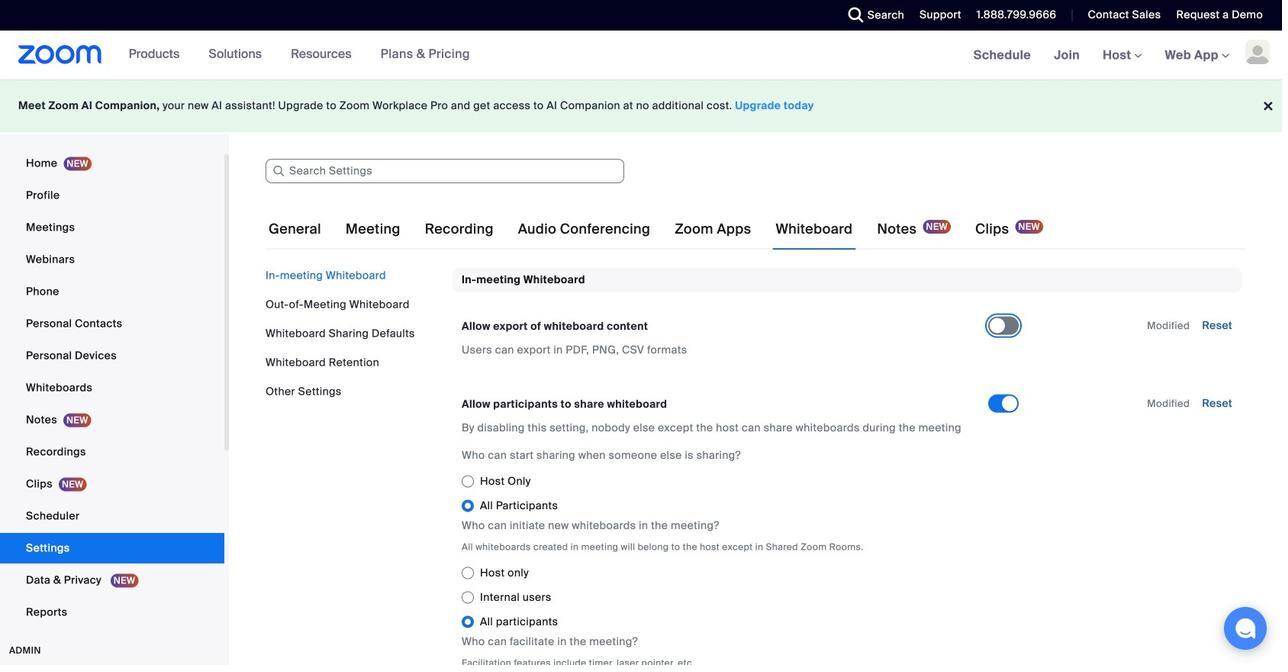 Task type: vqa. For each thing, say whether or not it's contained in the screenshot.
the 1.888.799.9666 to the bottom
no



Task type: describe. For each thing, give the bounding box(es) containing it.
Search Settings text field
[[266, 159, 625, 183]]

meetings navigation
[[963, 31, 1283, 81]]

personal menu menu
[[0, 148, 225, 629]]

profile picture image
[[1246, 40, 1271, 64]]



Task type: locate. For each thing, give the bounding box(es) containing it.
1 option group from the top
[[462, 469, 1032, 518]]

footer
[[0, 79, 1283, 132]]

2 option group from the top
[[462, 561, 1032, 634]]

banner
[[0, 31, 1283, 81]]

in-meeting whiteboard element
[[453, 268, 1242, 665]]

1 vertical spatial option group
[[462, 561, 1032, 634]]

0 vertical spatial option group
[[462, 469, 1032, 518]]

option group
[[462, 469, 1032, 518], [462, 561, 1032, 634]]

open chat image
[[1236, 618, 1257, 639]]

product information navigation
[[102, 31, 482, 79]]

zoom logo image
[[18, 45, 102, 64]]

tabs of my account settings page tab list
[[266, 208, 1047, 250]]

menu bar
[[266, 268, 441, 399]]



